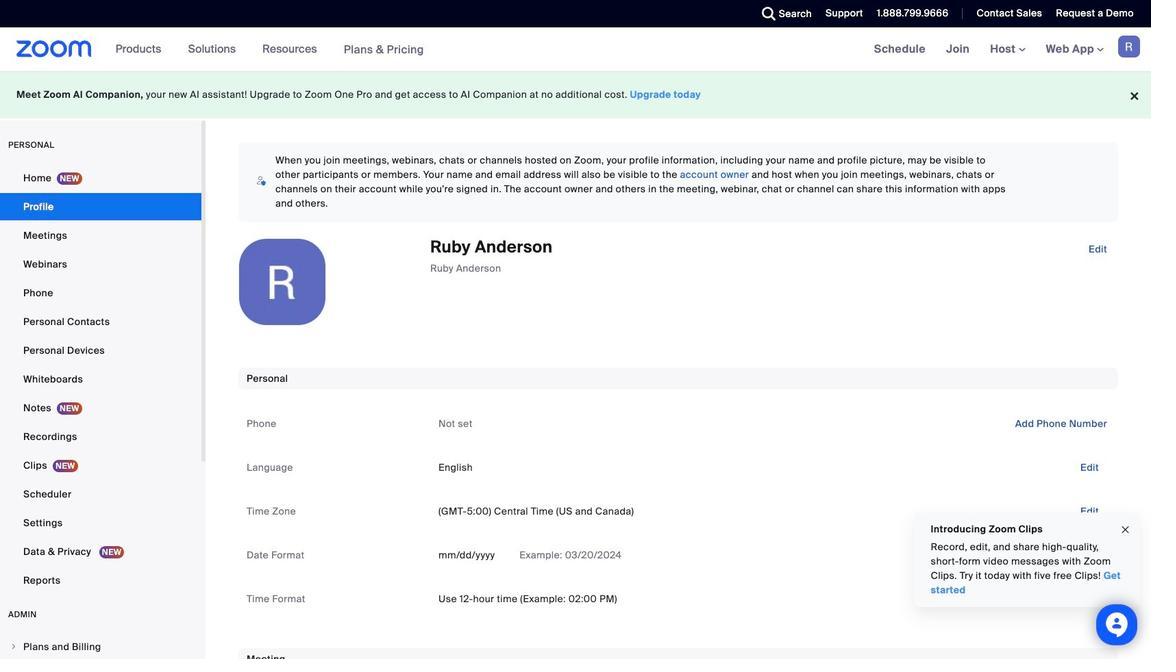 Task type: describe. For each thing, give the bounding box(es) containing it.
product information navigation
[[105, 27, 434, 72]]

meetings navigation
[[864, 27, 1151, 72]]

personal menu menu
[[0, 164, 201, 596]]

right image
[[10, 643, 18, 652]]



Task type: vqa. For each thing, say whether or not it's contained in the screenshot.
footer
yes



Task type: locate. For each thing, give the bounding box(es) containing it.
banner
[[0, 27, 1151, 72]]

zoom logo image
[[16, 40, 92, 58]]

footer
[[0, 71, 1151, 119]]

user photo image
[[239, 239, 325, 325]]

menu item
[[0, 634, 201, 660]]

close image
[[1120, 522, 1131, 538]]

profile picture image
[[1118, 36, 1140, 58]]

edit user photo image
[[271, 276, 293, 288]]



